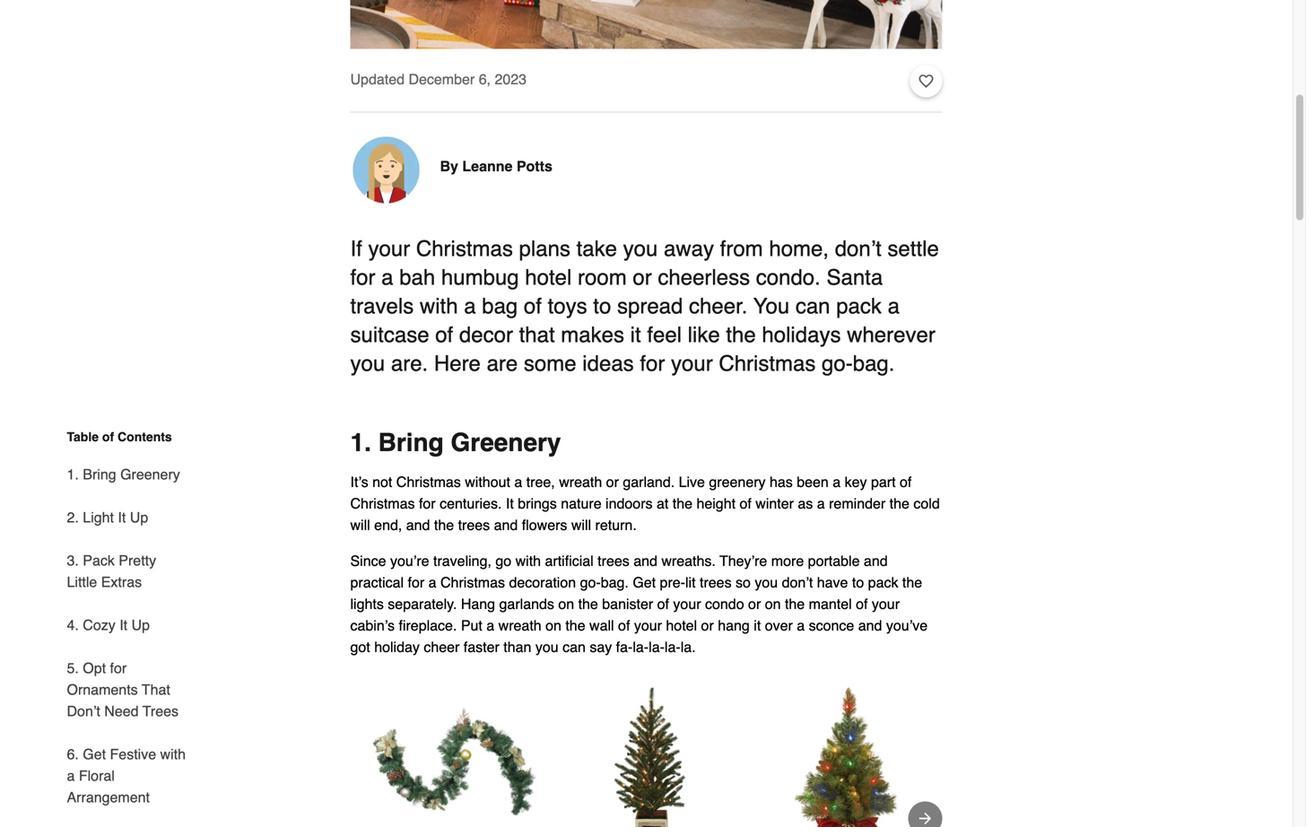 Task type: describe. For each thing, give the bounding box(es) containing it.
1 la- from the left
[[633, 639, 649, 655]]

you right than
[[535, 639, 559, 655]]

since you're traveling, go with artificial trees and wreaths. they're more portable and practical for a christmas decoration go-bag. get pre-lit trees so you don't have to pack the lights separately. hang garlands on the banister of your condo or on the mantel of your cabin's fireplace. put a wreath on the wall of your hotel or hang it over a sconce and you've got holiday cheer faster than you can say fa-la-la-la-la.
[[350, 553, 928, 655]]

hang
[[718, 617, 750, 634]]

sconce
[[809, 617, 854, 634]]

at
[[657, 495, 669, 512]]

need
[[104, 703, 139, 720]]

4. cozy it up
[[67, 617, 150, 633]]

festive
[[110, 746, 156, 763]]

so
[[736, 574, 751, 591]]

6. get festive with a floral arrangement
[[67, 746, 186, 806]]

pack
[[83, 552, 115, 569]]

nature
[[561, 495, 602, 512]]

with inside since you're traveling, go with artificial trees and wreaths. they're more portable and practical for a christmas decoration go-bag. get pre-lit trees so you don't have to pack the lights separately. hang garlands on the banister of your condo or on the mantel of your cabin's fireplace. put a wreath on the wall of your hotel or hang it over a sconce and you've got holiday cheer faster than you can say fa-la-la-la-la.
[[516, 553, 541, 569]]

go- inside if your christmas plans take you away from home, don't settle for a bah humbug hotel room or cheerless condo. santa travels with a bag of toys to spread cheer. you can pack a suitcase of decor that makes it feel like the holidays wherever you are. here are some ideas for your christmas go-bag.
[[822, 351, 853, 376]]

1 horizontal spatial bring
[[378, 428, 444, 457]]

if your christmas plans take you away from home, don't settle for a bah humbug hotel room or cheerless condo. santa travels with a bag of toys to spread cheer. you can pack a suitcase of decor that makes it feel like the holidays wherever you are. here are some ideas for your christmas go-bag.
[[350, 236, 939, 376]]

decor
[[459, 322, 513, 347]]

arrow right image
[[916, 810, 934, 827]]

santa
[[827, 265, 883, 290]]

5.
[[67, 660, 79, 676]]

1 vertical spatial trees
[[598, 553, 630, 569]]

you right take
[[623, 236, 658, 261]]

separately.
[[388, 596, 457, 612]]

table
[[67, 430, 99, 444]]

reminder
[[829, 495, 886, 512]]

2 la- from the left
[[649, 639, 665, 655]]

bag. inside since you're traveling, go with artificial trees and wreaths. they're more portable and practical for a christmas decoration go-bag. get pre-lit trees so you don't have to pack the lights separately. hang garlands on the banister of your condo or on the mantel of your cabin's fireplace. put a wreath on the wall of your hotel or hang it over a sconce and you've got holiday cheer faster than you can say fa-la-la-la-la.
[[601, 574, 629, 591]]

of down pre-
[[657, 596, 669, 612]]

a left bag
[[464, 294, 476, 318]]

la.
[[681, 639, 696, 655]]

of up fa-
[[618, 617, 630, 634]]

christmas inside since you're traveling, go with artificial trees and wreaths. they're more portable and practical for a christmas decoration go-bag. get pre-lit trees so you don't have to pack the lights separately. hang garlands on the banister of your condo or on the mantel of your cabin's fireplace. put a wreath on the wall of your hotel or hang it over a sconce and you've got holiday cheer faster than you can say fa-la-la-la-la.
[[440, 574, 505, 591]]

wall
[[589, 617, 614, 634]]

2-foot pre-lit artificial christmas tree. image
[[759, 679, 934, 827]]

wherever
[[847, 322, 936, 347]]

that
[[519, 322, 555, 347]]

cozy
[[83, 617, 116, 633]]

cabin's
[[350, 617, 395, 634]]

are.
[[391, 351, 428, 376]]

5. opt for ornaments that don't need trees
[[67, 660, 179, 720]]

christmas right the "not"
[[396, 474, 461, 490]]

pack inside if your christmas plans take you away from home, don't settle for a bah humbug hotel room or cheerless condo. santa travels with a bag of toys to spread cheer. you can pack a suitcase of decor that makes it feel like the holidays wherever you are. here are some ideas for your christmas go-bag.
[[836, 294, 882, 318]]

wreaths.
[[662, 553, 716, 569]]

trees
[[143, 703, 179, 720]]

a up wherever
[[888, 294, 900, 318]]

centuries.
[[440, 495, 502, 512]]

brings
[[518, 495, 557, 512]]

or inside it's not christmas without a tree, wreath or garland. live greenery has been a key part of christmas for centuries. it brings nature indoors at the height of winter as a reminder the cold will end, and the trees and flowers will return.
[[606, 474, 619, 490]]

heart outline image
[[919, 71, 934, 91]]

portable
[[808, 553, 860, 569]]

wreath inside it's not christmas without a tree, wreath or garland. live greenery has been a key part of christmas for centuries. it brings nature indoors at the height of winter as a reminder the cold will end, and the trees and flowers will return.
[[559, 474, 602, 490]]

practical
[[350, 574, 404, 591]]

extras
[[101, 574, 142, 590]]

1. inside 'link'
[[67, 466, 79, 483]]

greenery
[[709, 474, 766, 490]]

leanne potts image
[[350, 134, 422, 206]]

a left key
[[833, 474, 841, 490]]

and left wreaths.
[[634, 553, 658, 569]]

are
[[487, 351, 518, 376]]

bring inside 'link'
[[83, 466, 116, 483]]

humbug
[[441, 265, 519, 290]]

can inside since you're traveling, go with artificial trees and wreaths. they're more portable and practical for a christmas decoration go-bag. get pre-lit trees so you don't have to pack the lights separately. hang garlands on the banister of your condo or on the mantel of your cabin's fireplace. put a wreath on the wall of your hotel or hang it over a sconce and you've got holiday cheer faster than you can say fa-la-la-la-la.
[[563, 639, 586, 655]]

hang
[[461, 596, 495, 612]]

bag
[[482, 294, 518, 318]]

bah
[[399, 265, 435, 290]]

ornaments
[[67, 681, 138, 698]]

table of contents element
[[52, 428, 187, 808]]

flowers
[[522, 517, 567, 533]]

tree,
[[526, 474, 555, 490]]

0 vertical spatial 1.
[[350, 428, 371, 457]]

got
[[350, 639, 370, 655]]

for down if
[[350, 265, 375, 290]]

here
[[434, 351, 481, 376]]

up for 4. cozy it up
[[131, 617, 150, 633]]

and left you've
[[858, 617, 882, 634]]

with inside 6. get festive with a floral arrangement
[[160, 746, 186, 763]]

garlands
[[499, 596, 554, 612]]

a right put
[[487, 617, 495, 634]]

garland.
[[623, 474, 675, 490]]

more
[[771, 553, 804, 569]]

hotel inside since you're traveling, go with artificial trees and wreaths. they're more portable and practical for a christmas decoration go-bag. get pre-lit trees so you don't have to pack the lights separately. hang garlands on the banister of your condo or on the mantel of your cabin's fireplace. put a wreath on the wall of your hotel or hang it over a sconce and you've got holiday cheer faster than you can say fa-la-la-la-la.
[[666, 617, 697, 634]]

don't inside since you're traveling, go with artificial trees and wreaths. they're more portable and practical for a christmas decoration go-bag. get pre-lit trees so you don't have to pack the lights separately. hang garlands on the banister of your condo or on the mantel of your cabin's fireplace. put a wreath on the wall of your hotel or hang it over a sconce and you've got holiday cheer faster than you can say fa-la-la-la-la.
[[782, 574, 813, 591]]

it for 2. light it up
[[118, 509, 126, 526]]

1 will from the left
[[350, 517, 370, 533]]

your down banister
[[634, 617, 662, 634]]

of right mantel
[[856, 596, 868, 612]]

without
[[465, 474, 510, 490]]

5. opt for ornaments that don't need trees link
[[67, 647, 187, 733]]

it inside if your christmas plans take you away from home, don't settle for a bah humbug hotel room or cheerless condo. santa travels with a bag of toys to spread cheer. you can pack a suitcase of decor that makes it feel like the holidays wherever you are. here are some ideas for your christmas go-bag.
[[630, 322, 641, 347]]

faster
[[464, 639, 500, 655]]

1. bring greenery inside table of contents element
[[67, 466, 180, 483]]

with inside if your christmas plans take you away from home, don't settle for a bah humbug hotel room or cheerless condo. santa travels with a bag of toys to spread cheer. you can pack a suitcase of decor that makes it feel like the holidays wherever you are. here are some ideas for your christmas go-bag.
[[420, 294, 458, 318]]

like
[[688, 322, 720, 347]]

christmas down the "not"
[[350, 495, 415, 512]]

you down suitcase
[[350, 351, 385, 376]]

some
[[524, 351, 577, 376]]

say
[[590, 639, 612, 655]]

0 vertical spatial greenery
[[451, 428, 561, 457]]

can inside if your christmas plans take you away from home, don't settle for a bah humbug hotel room or cheerless condo. santa travels with a bag of toys to spread cheer. you can pack a suitcase of decor that makes it feel like the holidays wherever you are. here are some ideas for your christmas go-bag.
[[796, 294, 830, 318]]

6,
[[479, 71, 491, 87]]

mantel
[[809, 596, 852, 612]]

it for 4. cozy it up
[[119, 617, 127, 633]]

the up over
[[785, 596, 805, 612]]

2. light it up
[[67, 509, 148, 526]]

fireplace.
[[399, 617, 457, 634]]

the up wall
[[578, 596, 598, 612]]

if
[[350, 236, 362, 261]]

light
[[83, 509, 114, 526]]

on up over
[[765, 596, 781, 612]]



Task type: locate. For each thing, give the bounding box(es) containing it.
1 vertical spatial can
[[563, 639, 586, 655]]

you're
[[390, 553, 429, 569]]

pack up you've
[[868, 574, 898, 591]]

or up spread
[[633, 265, 652, 290]]

0 horizontal spatial bring
[[83, 466, 116, 483]]

you right so on the bottom right
[[755, 574, 778, 591]]

the down cheer.
[[726, 322, 756, 347]]

has
[[770, 474, 793, 490]]

0 vertical spatial trees
[[458, 517, 490, 533]]

of up here
[[435, 322, 453, 347]]

1. bring greenery
[[350, 428, 561, 457], [67, 466, 180, 483]]

for
[[350, 265, 375, 290], [640, 351, 665, 376], [419, 495, 436, 512], [408, 574, 425, 591], [110, 660, 127, 676]]

hotel up the la. on the right of page
[[666, 617, 697, 634]]

1 vertical spatial get
[[83, 746, 106, 763]]

it's
[[350, 474, 368, 490]]

on down decoration
[[558, 596, 574, 612]]

will left end,
[[350, 517, 370, 533]]

1 vertical spatial go-
[[580, 574, 601, 591]]

height
[[697, 495, 736, 512]]

the up you've
[[902, 574, 922, 591]]

1 vertical spatial greenery
[[120, 466, 180, 483]]

0 vertical spatial go-
[[822, 351, 853, 376]]

0 vertical spatial don't
[[835, 236, 882, 261]]

get inside since you're traveling, go with artificial trees and wreaths. they're more portable and practical for a christmas decoration go-bag. get pre-lit trees so you don't have to pack the lights separately. hang garlands on the banister of your condo or on the mantel of your cabin's fireplace. put a wreath on the wall of your hotel or hang it over a sconce and you've got holiday cheer faster than you can say fa-la-la-la-la.
[[633, 574, 656, 591]]

0 vertical spatial to
[[593, 294, 611, 318]]

trees down centuries.
[[458, 517, 490, 533]]

1 horizontal spatial with
[[420, 294, 458, 318]]

1. bring greenery up without
[[350, 428, 561, 457]]

1 horizontal spatial hotel
[[666, 617, 697, 634]]

home,
[[769, 236, 829, 261]]

trees down return.
[[598, 553, 630, 569]]

for right opt
[[110, 660, 127, 676]]

indoors
[[606, 495, 653, 512]]

holidays
[[762, 322, 841, 347]]

1 horizontal spatial 1.
[[350, 428, 371, 457]]

greenery down contents
[[120, 466, 180, 483]]

and right portable
[[864, 553, 888, 569]]

1 horizontal spatial wreath
[[559, 474, 602, 490]]

a room decorated for christmas with a tree, stockings hung on a hearth and candles. image
[[350, 0, 942, 49]]

cheerless
[[658, 265, 750, 290]]

3. pack pretty little extras
[[67, 552, 156, 590]]

since
[[350, 553, 386, 569]]

will down "nature"
[[571, 517, 591, 533]]

0 horizontal spatial trees
[[458, 517, 490, 533]]

0 horizontal spatial get
[[83, 746, 106, 763]]

winter
[[756, 495, 794, 512]]

return.
[[595, 517, 637, 533]]

6. get festive with a floral arrangement link
[[67, 733, 187, 808]]

it inside since you're traveling, go with artificial trees and wreaths. they're more portable and practical for a christmas decoration go-bag. get pre-lit trees so you don't have to pack the lights separately. hang garlands on the banister of your condo or on the mantel of your cabin's fireplace. put a wreath on the wall of your hotel or hang it over a sconce and you've got holiday cheer faster than you can say fa-la-la-la-la.
[[754, 617, 761, 634]]

1. bring greenery link
[[67, 453, 180, 496]]

or up indoors
[[606, 474, 619, 490]]

3.
[[67, 552, 79, 569]]

2023
[[495, 71, 527, 87]]

1 vertical spatial it
[[754, 617, 761, 634]]

0 vertical spatial with
[[420, 294, 458, 318]]

0 horizontal spatial 1.
[[67, 466, 79, 483]]

of
[[524, 294, 542, 318], [435, 322, 453, 347], [102, 430, 114, 444], [900, 474, 912, 490], [740, 495, 752, 512], [657, 596, 669, 612], [856, 596, 868, 612], [618, 617, 630, 634]]

your down lit
[[673, 596, 701, 612]]

2.
[[67, 509, 79, 526]]

up right light
[[130, 509, 148, 526]]

the down part
[[890, 495, 910, 512]]

1 vertical spatial to
[[852, 574, 864, 591]]

bring up the "not"
[[378, 428, 444, 457]]

1 vertical spatial don't
[[782, 574, 813, 591]]

by leanne potts
[[440, 158, 553, 174]]

bag. up banister
[[601, 574, 629, 591]]

opt
[[83, 660, 106, 676]]

the inside if your christmas plans take you away from home, don't settle for a bah humbug hotel room or cheerless condo. santa travels with a bag of toys to spread cheer. you can pack a suitcase of decor that makes it feel like the holidays wherever you are. here are some ideas for your christmas go-bag.
[[726, 322, 756, 347]]

go- down artificial
[[580, 574, 601, 591]]

plans
[[519, 236, 571, 261]]

1 vertical spatial hotel
[[666, 617, 697, 634]]

live
[[679, 474, 705, 490]]

little
[[67, 574, 97, 590]]

1 vertical spatial wreath
[[499, 617, 542, 634]]

la- right fa-
[[665, 639, 681, 655]]

0 horizontal spatial it
[[630, 322, 641, 347]]

3. pack pretty little extras link
[[67, 539, 187, 604]]

of right table
[[102, 430, 114, 444]]

it left the "feel"
[[630, 322, 641, 347]]

1 horizontal spatial get
[[633, 574, 656, 591]]

you've
[[886, 617, 928, 634]]

or inside if your christmas plans take you away from home, don't settle for a bah humbug hotel room or cheerless condo. santa travels with a bag of toys to spread cheer. you can pack a suitcase of decor that makes it feel like the holidays wherever you are. here are some ideas for your christmas go-bag.
[[633, 265, 652, 290]]

a right as
[[817, 495, 825, 512]]

get inside 6. get festive with a floral arrangement
[[83, 746, 106, 763]]

on down garlands
[[546, 617, 562, 634]]

spread
[[617, 294, 683, 318]]

suitcase
[[350, 322, 429, 347]]

can left say
[[563, 639, 586, 655]]

wreath up "nature"
[[559, 474, 602, 490]]

0 horizontal spatial bag.
[[601, 574, 629, 591]]

1 horizontal spatial can
[[796, 294, 830, 318]]

greenery
[[451, 428, 561, 457], [120, 466, 180, 483]]

holiday
[[374, 639, 420, 655]]

greenery inside 'link'
[[120, 466, 180, 483]]

end,
[[374, 517, 402, 533]]

by
[[440, 158, 458, 174]]

key
[[845, 474, 867, 490]]

arrangement
[[67, 789, 150, 806]]

it left brings
[[506, 495, 514, 512]]

0 horizontal spatial to
[[593, 294, 611, 318]]

or left hang
[[701, 617, 714, 634]]

pack down santa
[[836, 294, 882, 318]]

1 vertical spatial pack
[[868, 574, 898, 591]]

for down the "feel"
[[640, 351, 665, 376]]

from
[[720, 236, 763, 261]]

for left centuries.
[[419, 495, 436, 512]]

it
[[630, 322, 641, 347], [754, 617, 761, 634]]

potts
[[517, 158, 553, 174]]

take
[[576, 236, 617, 261]]

hotel inside if your christmas plans take you away from home, don't settle for a bah humbug hotel room or cheerless condo. santa travels with a bag of toys to spread cheer. you can pack a suitcase of decor that makes it feel like the holidays wherever you are. here are some ideas for your christmas go-bag.
[[525, 265, 572, 290]]

trees up condo
[[700, 574, 732, 591]]

for inside '5. opt for ornaments that don't need trees'
[[110, 660, 127, 676]]

cheer.
[[689, 294, 748, 318]]

0 horizontal spatial go-
[[580, 574, 601, 591]]

0 horizontal spatial don't
[[782, 574, 813, 591]]

for inside it's not christmas without a tree, wreath or garland. live greenery has been a key part of christmas for centuries. it brings nature indoors at the height of winter as a reminder the cold will end, and the trees and flowers will return.
[[419, 495, 436, 512]]

with right the go at the bottom of page
[[516, 553, 541, 569]]

can up holidays
[[796, 294, 830, 318]]

1 vertical spatial 1.
[[67, 466, 79, 483]]

and up the go at the bottom of page
[[494, 517, 518, 533]]

trees inside it's not christmas without a tree, wreath or garland. live greenery has been a key part of christmas for centuries. it brings nature indoors at the height of winter as a reminder the cold will end, and the trees and flowers will return.
[[458, 517, 490, 533]]

your right if
[[368, 236, 410, 261]]

have
[[817, 574, 848, 591]]

get up banister
[[633, 574, 656, 591]]

your up you've
[[872, 596, 900, 612]]

la- left the la. on the right of page
[[649, 639, 665, 655]]

of right part
[[900, 474, 912, 490]]

1. up 'it's'
[[350, 428, 371, 457]]

wreath inside since you're traveling, go with artificial trees and wreaths. they're more portable and practical for a christmas decoration go-bag. get pre-lit trees so you don't have to pack the lights separately. hang garlands on the banister of your condo or on the mantel of your cabin's fireplace. put a wreath on the wall of your hotel or hang it over a sconce and you've got holiday cheer faster than you can say fa-la-la-la-la.
[[499, 617, 542, 634]]

as
[[798, 495, 813, 512]]

condo
[[705, 596, 744, 612]]

it left over
[[754, 617, 761, 634]]

with
[[420, 294, 458, 318], [516, 553, 541, 569], [160, 746, 186, 763]]

away
[[664, 236, 714, 261]]

contents
[[118, 430, 172, 444]]

for inside since you're traveling, go with artificial trees and wreaths. they're more portable and practical for a christmas decoration go-bag. get pre-lit trees so you don't have to pack the lights separately. hang garlands on the banister of your condo or on the mantel of your cabin's fireplace. put a wreath on the wall of your hotel or hang it over a sconce and you've got holiday cheer faster than you can say fa-la-la-la-la.
[[408, 574, 425, 591]]

it
[[506, 495, 514, 512], [118, 509, 126, 526], [119, 617, 127, 633]]

with down bah
[[420, 294, 458, 318]]

it inside it's not christmas without a tree, wreath or garland. live greenery has been a key part of christmas for centuries. it brings nature indoors at the height of winter as a reminder the cold will end, and the trees and flowers will return.
[[506, 495, 514, 512]]

0 vertical spatial bring
[[378, 428, 444, 457]]

to inside since you're traveling, go with artificial trees and wreaths. they're more portable and practical for a christmas decoration go-bag. get pre-lit trees so you don't have to pack the lights separately. hang garlands on the banister of your condo or on the mantel of your cabin's fireplace. put a wreath on the wall of your hotel or hang it over a sconce and you've got holiday cheer faster than you can say fa-la-la-la-la.
[[852, 574, 864, 591]]

0 vertical spatial pack
[[836, 294, 882, 318]]

1 horizontal spatial greenery
[[451, 428, 561, 457]]

to right have
[[852, 574, 864, 591]]

of down greenery
[[740, 495, 752, 512]]

1 horizontal spatial bag.
[[853, 351, 895, 376]]

it right light
[[118, 509, 126, 526]]

hotel
[[525, 265, 572, 290], [666, 617, 697, 634]]

of up the that
[[524, 294, 542, 318]]

than
[[504, 639, 531, 655]]

wreath up than
[[499, 617, 542, 634]]

they're
[[720, 553, 767, 569]]

0 horizontal spatial hotel
[[525, 265, 572, 290]]

get right 6.
[[83, 746, 106, 763]]

a left tree, in the bottom left of the page
[[514, 474, 522, 490]]

2 horizontal spatial trees
[[700, 574, 732, 591]]

to inside if your christmas plans take you away from home, don't settle for a bah humbug hotel room or cheerless condo. santa travels with a bag of toys to spread cheer. you can pack a suitcase of decor that makes it feel like the holidays wherever you are. here are some ideas for your christmas go-bag.
[[593, 294, 611, 318]]

the right at
[[673, 495, 693, 512]]

christmas up hang
[[440, 574, 505, 591]]

1 vertical spatial 1. bring greenery
[[67, 466, 180, 483]]

artificial
[[545, 553, 594, 569]]

greenery up without
[[451, 428, 561, 457]]

1 horizontal spatial will
[[571, 517, 591, 533]]

0 horizontal spatial greenery
[[120, 466, 180, 483]]

the down centuries.
[[434, 517, 454, 533]]

christmas down holidays
[[719, 351, 816, 376]]

a down 6.
[[67, 768, 75, 784]]

settle
[[888, 236, 939, 261]]

the left wall
[[566, 617, 585, 634]]

to
[[593, 294, 611, 318], [852, 574, 864, 591]]

bag. down wherever
[[853, 351, 895, 376]]

1. bring greenery down table of contents
[[67, 466, 180, 483]]

travels
[[350, 294, 414, 318]]

0 vertical spatial get
[[633, 574, 656, 591]]

1 vertical spatial bag.
[[601, 574, 629, 591]]

your down like
[[671, 351, 713, 376]]

a
[[381, 265, 393, 290], [464, 294, 476, 318], [888, 294, 900, 318], [514, 474, 522, 490], [833, 474, 841, 490], [817, 495, 825, 512], [429, 574, 437, 591], [487, 617, 495, 634], [797, 617, 805, 634], [67, 768, 75, 784]]

2 will from the left
[[571, 517, 591, 533]]

cheer
[[424, 639, 460, 655]]

been
[[797, 474, 829, 490]]

christmas up humbug
[[416, 236, 513, 261]]

you
[[623, 236, 658, 261], [350, 351, 385, 376], [755, 574, 778, 591], [535, 639, 559, 655]]

toys
[[548, 294, 587, 318]]

don't up santa
[[835, 236, 882, 261]]

updated december 6, 2023
[[350, 71, 527, 87]]

1 horizontal spatial don't
[[835, 236, 882, 261]]

up right cozy
[[131, 617, 150, 633]]

bag. inside if your christmas plans take you away from home, don't settle for a bah humbug hotel room or cheerless condo. santa travels with a bag of toys to spread cheer. you can pack a suitcase of decor that makes it feel like the holidays wherever you are. here are some ideas for your christmas go-bag.
[[853, 351, 895, 376]]

0 horizontal spatial will
[[350, 517, 370, 533]]

don't
[[835, 236, 882, 261], [782, 574, 813, 591]]

up for 2. light it up
[[130, 509, 148, 526]]

pack inside since you're traveling, go with artificial trees and wreaths. they're more portable and practical for a christmas decoration go-bag. get pre-lit trees so you don't have to pack the lights separately. hang garlands on the banister of your condo or on the mantel of your cabin's fireplace. put a wreath on the wall of your hotel or hang it over a sconce and you've got holiday cheer faster than you can say fa-la-la-la-la.
[[868, 574, 898, 591]]

4.
[[67, 617, 79, 633]]

a up the travels at top left
[[381, 265, 393, 290]]

1 vertical spatial with
[[516, 553, 541, 569]]

a right over
[[797, 617, 805, 634]]

0 vertical spatial bag.
[[853, 351, 895, 376]]

makes
[[561, 322, 624, 347]]

1 horizontal spatial it
[[754, 617, 761, 634]]

1.
[[350, 428, 371, 457], [67, 466, 79, 483]]

you
[[754, 294, 790, 318]]

0 horizontal spatial with
[[160, 746, 186, 763]]

over
[[765, 617, 793, 634]]

cold
[[914, 495, 940, 512]]

0 vertical spatial can
[[796, 294, 830, 318]]

la-
[[633, 639, 649, 655], [649, 639, 665, 655], [665, 639, 681, 655]]

la- right say
[[633, 639, 649, 655]]

1 vertical spatial bring
[[83, 466, 116, 483]]

go- down holidays
[[822, 351, 853, 376]]

with right festive
[[160, 746, 186, 763]]

fa-
[[616, 639, 633, 655]]

december
[[409, 71, 475, 87]]

it right cozy
[[119, 617, 127, 633]]

traveling,
[[433, 553, 492, 569]]

hotel down plans
[[525, 265, 572, 290]]

2 vertical spatial trees
[[700, 574, 732, 591]]

and right end,
[[406, 517, 430, 533]]

bring
[[378, 428, 444, 457], [83, 466, 116, 483]]

2 vertical spatial with
[[160, 746, 186, 763]]

segment of christmas garland. image
[[368, 679, 542, 827]]

3 la- from the left
[[665, 639, 681, 655]]

0 horizontal spatial can
[[563, 639, 586, 655]]

bring down table
[[83, 466, 116, 483]]

1 horizontal spatial go-
[[822, 351, 853, 376]]

go-
[[822, 351, 853, 376], [580, 574, 601, 591]]

1 horizontal spatial 1. bring greenery
[[350, 428, 561, 457]]

go
[[496, 553, 512, 569]]

a inside 6. get festive with a floral arrangement
[[67, 768, 75, 784]]

don't inside if your christmas plans take you away from home, don't settle for a bah humbug hotel room or cheerless condo. santa travels with a bag of toys to spread cheer. you can pack a suitcase of decor that makes it feel like the holidays wherever you are. here are some ideas for your christmas go-bag.
[[835, 236, 882, 261]]

lights
[[350, 596, 384, 612]]

2 horizontal spatial with
[[516, 553, 541, 569]]

1 horizontal spatial trees
[[598, 553, 630, 569]]

to down 'room'
[[593, 294, 611, 318]]

pre-
[[660, 574, 685, 591]]

1. down table
[[67, 466, 79, 483]]

leanne
[[462, 158, 513, 174]]

0 vertical spatial 1. bring greenery
[[350, 428, 561, 457]]

1 horizontal spatial to
[[852, 574, 864, 591]]

1 vertical spatial up
[[131, 617, 150, 633]]

0 horizontal spatial 1. bring greenery
[[67, 466, 180, 483]]

go- inside since you're traveling, go with artificial trees and wreaths. they're more portable and practical for a christmas decoration go-bag. get pre-lit trees so you don't have to pack the lights separately. hang garlands on the banister of your condo or on the mantel of your cabin's fireplace. put a wreath on the wall of your hotel or hang it over a sconce and you've got holiday cheer faster than you can say fa-la-la-la-la.
[[580, 574, 601, 591]]

for up separately.
[[408, 574, 425, 591]]

0 vertical spatial hotel
[[525, 265, 572, 290]]

pre-lit artificial christmas tree. image
[[564, 679, 738, 827]]

or down so on the bottom right
[[748, 596, 761, 612]]

part
[[871, 474, 896, 490]]

0 horizontal spatial wreath
[[499, 617, 542, 634]]

0 vertical spatial up
[[130, 509, 148, 526]]

0 vertical spatial wreath
[[559, 474, 602, 490]]

and
[[406, 517, 430, 533], [494, 517, 518, 533], [634, 553, 658, 569], [864, 553, 888, 569], [858, 617, 882, 634]]

don't down "more"
[[782, 574, 813, 591]]

a up separately.
[[429, 574, 437, 591]]

0 vertical spatial it
[[630, 322, 641, 347]]



Task type: vqa. For each thing, say whether or not it's contained in the screenshot.
the bottom GO-
yes



